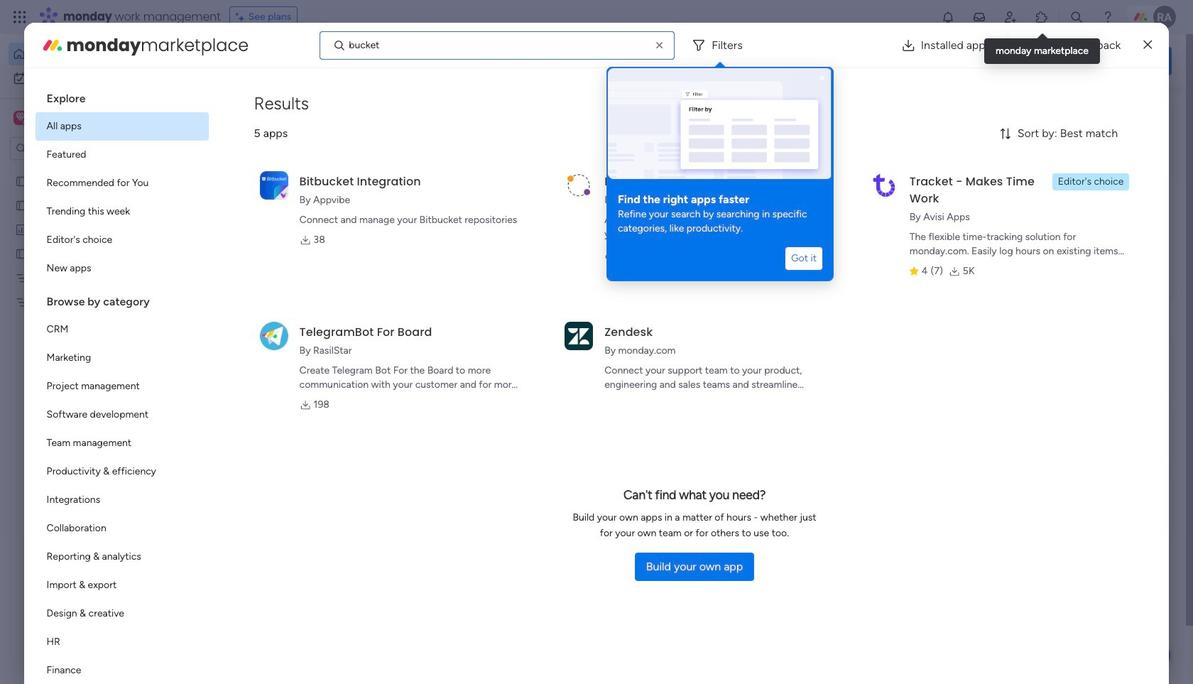Task type: locate. For each thing, give the bounding box(es) containing it.
ruby anderson image
[[1154, 6, 1177, 28]]

public board image
[[15, 198, 28, 212], [15, 247, 28, 260]]

v2 user feedback image
[[971, 53, 981, 69]]

app logo image
[[260, 171, 288, 199], [565, 171, 593, 199], [870, 171, 899, 199], [260, 322, 288, 350], [565, 322, 593, 350]]

public board image up component image
[[702, 259, 718, 275]]

heading
[[35, 80, 209, 112], [618, 192, 823, 207], [35, 283, 209, 315]]

v2 bolt switch image
[[1082, 53, 1090, 69]]

notifications image
[[941, 10, 956, 24]]

public board image
[[15, 174, 28, 188], [702, 259, 718, 275]]

help center element
[[959, 408, 1172, 464]]

0 vertical spatial public board image
[[15, 174, 28, 188]]

select product image
[[13, 10, 27, 24]]

close image
[[817, 72, 829, 84]]

public board image down the 'public dashboard' 'icon'
[[15, 247, 28, 260]]

0 vertical spatial public board image
[[15, 198, 28, 212]]

public board image up the 'public dashboard' 'icon'
[[15, 198, 28, 212]]

public board image up the 'public dashboard' 'icon'
[[15, 174, 28, 188]]

templates image image
[[972, 107, 1160, 205]]

list box
[[35, 80, 209, 684], [0, 166, 181, 506]]

1 workspace image from the left
[[14, 110, 28, 126]]

option
[[9, 43, 173, 65], [9, 67, 173, 90], [35, 112, 209, 141], [35, 141, 209, 169], [0, 168, 181, 171], [35, 169, 209, 198], [35, 198, 209, 226], [35, 226, 209, 254], [35, 254, 209, 283], [35, 315, 209, 344], [35, 344, 209, 372], [35, 372, 209, 401], [35, 401, 209, 429], [35, 429, 209, 458], [35, 458, 209, 486], [35, 486, 209, 514], [35, 514, 209, 543], [35, 543, 209, 571], [35, 571, 209, 600], [35, 600, 209, 628], [35, 628, 209, 657], [35, 657, 209, 684]]

workspace image
[[14, 110, 28, 126], [16, 110, 25, 126]]

1 public board image from the top
[[15, 198, 28, 212]]

1 vertical spatial public board image
[[15, 247, 28, 260]]

update feed image
[[973, 10, 987, 24]]

workspace selection element
[[14, 109, 119, 128]]

1 vertical spatial heading
[[618, 192, 823, 207]]

search everything image
[[1070, 10, 1084, 24]]

1 horizontal spatial public board image
[[702, 259, 718, 275]]

dapulse x slim image
[[1144, 37, 1153, 54]]

component image
[[702, 282, 715, 295]]



Task type: describe. For each thing, give the bounding box(es) containing it.
2 workspace image from the left
[[16, 110, 25, 126]]

Search in workspace field
[[30, 140, 119, 157]]

invite members image
[[1004, 10, 1018, 24]]

help image
[[1101, 10, 1116, 24]]

getting started element
[[959, 339, 1172, 396]]

monday marketplace image
[[41, 34, 64, 56]]

0 vertical spatial heading
[[35, 80, 209, 112]]

quick search results list box
[[220, 133, 925, 495]]

monday marketplace image
[[1035, 10, 1049, 24]]

contact sales element
[[959, 476, 1172, 533]]

add to favorites image
[[654, 260, 668, 274]]

see plans image
[[236, 9, 248, 25]]

2 vertical spatial heading
[[35, 283, 209, 315]]

2 public board image from the top
[[15, 247, 28, 260]]

public dashboard image
[[15, 222, 28, 236]]

0 horizontal spatial public board image
[[15, 174, 28, 188]]

1 vertical spatial public board image
[[702, 259, 718, 275]]



Task type: vqa. For each thing, say whether or not it's contained in the screenshot.
FILTER DASHBOARD BY TEXT search box
no



